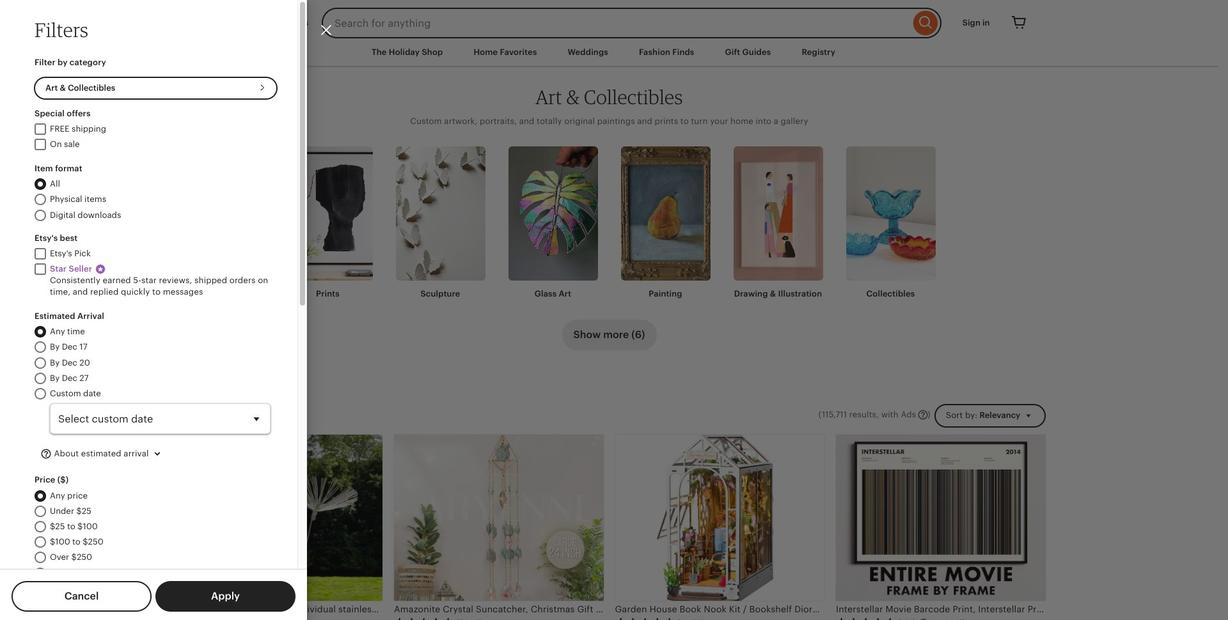 Task type: describe. For each thing, give the bounding box(es) containing it.
replied
[[90, 288, 119, 297]]

art right glass
[[559, 289, 572, 299]]

2 dec from the top
[[62, 358, 77, 368]]

art inside button
[[45, 83, 58, 93]]

2 horizontal spatial &
[[770, 289, 776, 299]]

art & collectibles inside button
[[45, 83, 115, 93]]

any inside price ($) any price under $25 $25 to $100 $100 to $250 over $250 custom
[[50, 491, 65, 501]]

amazonite crystal suncatcher, christmas gift for best friend, charming decor, prism suncatcher, handmade gift for mom, charming gift image
[[394, 435, 604, 602]]

star seller
[[50, 264, 92, 274]]

special offers free shipping on sale
[[35, 109, 106, 149]]

art & collectibles button
[[34, 77, 278, 100]]

home
[[731, 117, 754, 126]]

price ($) any price under $25 $25 to $100 $100 to $250 over $250 custom
[[35, 475, 103, 578]]

items
[[84, 195, 106, 204]]

apply button
[[155, 582, 296, 612]]

1 horizontal spatial $100
[[77, 522, 98, 532]]

20
[[80, 358, 90, 368]]

cancel
[[64, 591, 99, 603]]

to inside "consistently earned 5-star reviews, shipped orders on time, and replied quickly to messages"
[[152, 288, 161, 297]]

sculpture
[[421, 289, 460, 299]]

estimated
[[81, 449, 121, 459]]

cancel button
[[12, 582, 152, 612]]

price
[[35, 475, 55, 485]]

price
[[67, 491, 88, 501]]

0 vertical spatial $250
[[83, 538, 103, 547]]

prints
[[655, 117, 678, 126]]

offers
[[67, 109, 91, 118]]

prints link
[[283, 147, 373, 300]]

drawing
[[734, 289, 768, 299]]

1 5 out of 5 stars image from the left
[[173, 618, 233, 621]]

($)
[[57, 475, 69, 485]]

custom for custom date
[[50, 389, 81, 399]]

item
[[35, 164, 53, 173]]

interstellar movie barcode print, interstellar print, interstellar poster, christopher nolan prints, film student gifts, movie buff gifts image
[[836, 435, 1046, 602]]

1 by from the top
[[50, 343, 60, 352]]

painting link
[[621, 147, 711, 300]]

seller
[[69, 264, 92, 274]]

by
[[58, 58, 68, 67]]

17
[[80, 343, 87, 352]]

on
[[258, 276, 268, 286]]

your
[[710, 117, 728, 126]]

painting
[[649, 289, 682, 299]]

format
[[55, 164, 82, 173]]

results,
[[850, 410, 879, 420]]

over
[[50, 553, 69, 563]]

under
[[50, 507, 74, 516]]

etsy's pick
[[50, 249, 91, 258]]

etsy's for etsy's pick
[[50, 249, 72, 258]]

( 115,711 results,
[[819, 410, 879, 420]]

select an estimated delivery date option group
[[27, 326, 271, 434]]

2 horizontal spatial and
[[637, 117, 653, 126]]

paintings
[[597, 117, 635, 126]]

star
[[141, 276, 157, 286]]

gallery
[[781, 117, 809, 126]]

garden house book nook kit / bookshelf diorama diy miniature | home decor and gifts, book ends display, shelf insert image
[[615, 435, 825, 602]]

115,711
[[822, 410, 847, 420]]

5 out of 5 stars image for interstellar movie barcode print, interstellar print, interstellar poster, christopher nolan prints, film student gifts, movie buff gifts image
[[836, 618, 896, 621]]

portraits,
[[480, 117, 517, 126]]

shipped
[[195, 276, 227, 286]]

about
[[54, 449, 79, 459]]

and inside "consistently earned 5-star reviews, shipped orders on time, and replied quickly to messages"
[[73, 288, 88, 297]]

into
[[756, 117, 772, 126]]

filter
[[35, 58, 56, 67]]

digital
[[50, 210, 75, 220]]

original
[[565, 117, 595, 126]]

1 dec from the top
[[62, 343, 77, 352]]

totally
[[537, 117, 562, 126]]

a
[[774, 117, 779, 126]]

custom for custom artwork, portraits, and totally original paintings and prints to turn your home into a gallery
[[410, 117, 442, 126]]

physical
[[50, 195, 82, 204]]

& inside button
[[60, 83, 66, 93]]

3 by from the top
[[50, 373, 60, 383]]

consistently
[[50, 276, 100, 286]]

best
[[60, 233, 78, 243]]

1 horizontal spatial &
[[567, 85, 580, 109]]

select a price range option group
[[27, 491, 271, 606]]

1 horizontal spatial art & collectibles
[[536, 85, 683, 109]]

with
[[881, 410, 899, 420]]

illustration
[[778, 289, 822, 299]]

special
[[35, 109, 65, 118]]

star
[[50, 264, 67, 274]]

custom inside price ($) any price under $25 $25 to $100 $100 to $250 over $250 custom
[[50, 569, 81, 578]]

)
[[928, 410, 931, 420]]

category
[[70, 58, 106, 67]]



Task type: locate. For each thing, give the bounding box(es) containing it.
1 vertical spatial $250
[[71, 553, 92, 563]]

filter by category
[[35, 58, 106, 67]]

0 vertical spatial $25
[[76, 507, 91, 516]]

0 vertical spatial $100
[[77, 522, 98, 532]]

0 horizontal spatial $100
[[50, 538, 70, 547]]

by left 17
[[50, 343, 60, 352]]

consistently earned 5-star reviews, shipped orders on time, and replied quickly to messages
[[50, 276, 268, 297]]

any inside any time by dec 17 by dec 20 by dec 27
[[50, 327, 65, 337]]

dec left 27
[[62, 373, 77, 383]]

glass
[[535, 289, 557, 299]]

2 vertical spatial custom
[[50, 569, 81, 578]]

1 vertical spatial $25
[[50, 522, 65, 532]]

$250 down 'price' at the bottom of the page
[[83, 538, 103, 547]]

0 horizontal spatial art & collectibles
[[45, 83, 115, 93]]

27
[[80, 373, 89, 383]]

art & collectibles up offers
[[45, 83, 115, 93]]

1 vertical spatial etsy's
[[50, 249, 72, 258]]

custom inside select an estimated delivery date option group
[[50, 389, 81, 399]]

$25 down 'price' at the bottom of the page
[[76, 507, 91, 516]]

$250
[[83, 538, 103, 547], [71, 553, 92, 563]]

$100
[[77, 522, 98, 532], [50, 538, 70, 547]]

by left 20
[[50, 358, 60, 368]]

1 vertical spatial by
[[50, 358, 60, 368]]

shipping
[[72, 124, 106, 134]]

2 vertical spatial dec
[[62, 373, 77, 383]]

custom down over on the left bottom
[[50, 569, 81, 578]]

art up totally
[[536, 85, 562, 109]]

1 vertical spatial dec
[[62, 358, 77, 368]]

arrival
[[124, 449, 149, 459]]

& down 'by'
[[60, 83, 66, 93]]

by
[[50, 343, 60, 352], [50, 358, 60, 368], [50, 373, 60, 383]]

2 any from the top
[[50, 491, 65, 501]]

search filters dialog
[[0, 0, 1228, 621]]

by up custom date
[[50, 373, 60, 383]]

any down estimated
[[50, 327, 65, 337]]

earned
[[103, 276, 131, 286]]

&
[[60, 83, 66, 93], [567, 85, 580, 109], [770, 289, 776, 299]]

filters
[[35, 18, 89, 42]]

sculpture link
[[396, 147, 485, 300]]

$25 down the under
[[50, 522, 65, 532]]

$250 right over on the left bottom
[[71, 553, 92, 563]]

about estimated arrival button
[[31, 442, 173, 466]]

orders
[[230, 276, 256, 286]]

& up the original
[[567, 85, 580, 109]]

1 horizontal spatial and
[[519, 117, 535, 126]]

drawing & illustration
[[734, 289, 822, 299]]

glass art link
[[508, 147, 598, 300]]

item format all physical items digital downloads
[[35, 164, 121, 220]]

ads
[[901, 410, 916, 420]]

5-
[[133, 276, 141, 286]]

3 dec from the top
[[62, 373, 77, 383]]

2 by from the top
[[50, 358, 60, 368]]

banner
[[162, 0, 1057, 38]]

sale
[[64, 140, 80, 149]]

art up special
[[45, 83, 58, 93]]

etsy's best
[[35, 233, 78, 243]]

prints
[[316, 289, 340, 299]]

etsy's left best
[[35, 233, 58, 243]]

0 horizontal spatial and
[[73, 288, 88, 297]]

custom down 27
[[50, 389, 81, 399]]

estimated
[[35, 311, 75, 321]]

art & collectibles up custom artwork, portraits, and totally original paintings and prints to turn your home into a gallery
[[536, 85, 683, 109]]

quickly
[[121, 288, 150, 297]]

downloads
[[78, 210, 121, 220]]

etsy's
[[35, 233, 58, 243], [50, 249, 72, 258]]

estimated arrival
[[35, 311, 104, 321]]

1 horizontal spatial collectibles
[[584, 85, 683, 109]]

and left the prints
[[637, 117, 653, 126]]

custom left artwork,
[[410, 117, 442, 126]]

1 vertical spatial $100
[[50, 538, 70, 547]]

drawing & illustration link
[[734, 147, 823, 300]]

time,
[[50, 288, 70, 297]]

time
[[67, 327, 85, 337]]

5 out of 5 stars image for garden house book nook kit / bookshelf diorama diy miniature | home decor and gifts, book ends display, shelf insert image
[[615, 618, 675, 621]]

and left totally
[[519, 117, 535, 126]]

None search field
[[322, 8, 942, 38]]

dec left 20
[[62, 358, 77, 368]]

2 horizontal spatial collectibles
[[867, 289, 915, 299]]

custom date
[[50, 389, 101, 399]]

collectibles link
[[846, 147, 936, 300]]

2 5 out of 5 stars image from the left
[[394, 618, 454, 621]]

0 vertical spatial dec
[[62, 343, 77, 352]]

etsy's up star
[[50, 249, 72, 258]]

arrival
[[77, 311, 104, 321]]

all
[[50, 179, 60, 189]]

$100 up over on the left bottom
[[50, 538, 70, 547]]

free
[[50, 124, 69, 134]]

a fairy wish/dandelion. an individual stainless steel dandelion seed, makes a beautiful ornament or can be transformed into a full dandelion image
[[173, 435, 383, 602]]

messages
[[163, 288, 203, 297]]

$100 down 'price' at the bottom of the page
[[77, 522, 98, 532]]

any up the under
[[50, 491, 65, 501]]

etsy's for etsy's best
[[35, 233, 58, 243]]

1 vertical spatial custom
[[50, 389, 81, 399]]

(
[[819, 410, 822, 420]]

turn
[[691, 117, 708, 126]]

dec
[[62, 343, 77, 352], [62, 358, 77, 368], [62, 373, 77, 383]]

3 5 out of 5 stars image from the left
[[615, 618, 675, 621]]

pick
[[74, 249, 91, 258]]

1 vertical spatial any
[[50, 491, 65, 501]]

5 out of 5 stars image
[[173, 618, 233, 621], [394, 618, 454, 621], [615, 618, 675, 621], [836, 618, 896, 621]]

& right "drawing" in the top right of the page
[[770, 289, 776, 299]]

0 horizontal spatial $25
[[50, 522, 65, 532]]

and
[[519, 117, 535, 126], [637, 117, 653, 126], [73, 288, 88, 297]]

custom artwork, portraits, and totally original paintings and prints to turn your home into a gallery
[[410, 117, 809, 126]]

on
[[50, 140, 62, 149]]

0 horizontal spatial collectibles
[[68, 83, 115, 93]]

menu bar
[[162, 38, 1057, 67]]

date
[[83, 389, 101, 399]]

reviews,
[[159, 276, 192, 286]]

0 vertical spatial by
[[50, 343, 60, 352]]

artwork,
[[444, 117, 478, 126]]

$25
[[76, 507, 91, 516], [50, 522, 65, 532]]

any time by dec 17 by dec 20 by dec 27
[[50, 327, 90, 383]]

collectibles
[[68, 83, 115, 93], [584, 85, 683, 109], [867, 289, 915, 299]]

1 any from the top
[[50, 327, 65, 337]]

2 vertical spatial by
[[50, 373, 60, 383]]

glass art
[[535, 289, 572, 299]]

0 horizontal spatial &
[[60, 83, 66, 93]]

and down consistently
[[73, 288, 88, 297]]

dec left 17
[[62, 343, 77, 352]]

0 vertical spatial custom
[[410, 117, 442, 126]]

apply
[[211, 591, 240, 603]]

collectibles inside button
[[68, 83, 115, 93]]

any
[[50, 327, 65, 337], [50, 491, 65, 501]]

0 vertical spatial etsy's
[[35, 233, 58, 243]]

1 horizontal spatial $25
[[76, 507, 91, 516]]

4 5 out of 5 stars image from the left
[[836, 618, 896, 621]]

custom
[[410, 117, 442, 126], [50, 389, 81, 399], [50, 569, 81, 578]]

about estimated arrival
[[52, 449, 149, 459]]

with ads
[[881, 410, 916, 420]]

0 vertical spatial any
[[50, 327, 65, 337]]

5 out of 5 stars image for amazonite crystal suncatcher, christmas gift for best friend, charming decor, prism suncatcher, handmade gift for mom, charming gift image
[[394, 618, 454, 621]]



Task type: vqa. For each thing, say whether or not it's contained in the screenshot.
Glass
yes



